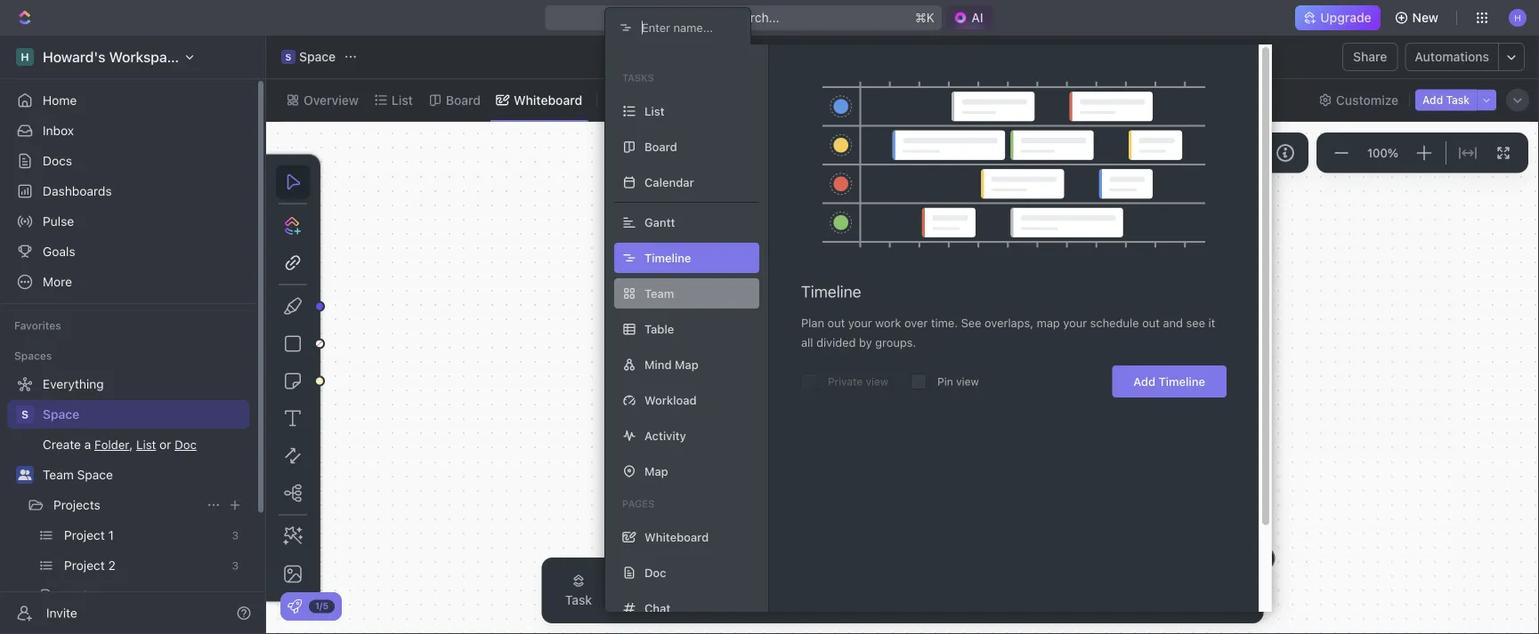 Task type: vqa. For each thing, say whether or not it's contained in the screenshot.
Trash LINK
no



Task type: describe. For each thing, give the bounding box(es) containing it.
new button
[[1388, 4, 1450, 32]]

spaces
[[14, 350, 52, 362]]

gantt
[[645, 216, 675, 229]]

inbox
[[43, 123, 74, 138]]

1 out from the left
[[828, 317, 845, 330]]

1 horizontal spatial space, , element
[[281, 50, 296, 64]]

automations button
[[1406, 44, 1499, 70]]

1 horizontal spatial map
[[675, 358, 699, 372]]

1 horizontal spatial task
[[1447, 94, 1470, 106]]

team for team space
[[43, 468, 74, 483]]

100% button
[[1364, 142, 1402, 164]]

pages
[[622, 499, 655, 510]]

groups.
[[876, 336, 917, 350]]

view
[[628, 93, 656, 107]]

onboarding checklist button image
[[288, 600, 302, 614]]

favorites
[[14, 320, 61, 332]]

overview
[[304, 93, 359, 107]]

calendar
[[645, 176, 694, 189]]

view for pin view
[[956, 376, 979, 388]]

schedule
[[1091, 317, 1139, 330]]

table
[[645, 323, 674, 336]]

work
[[876, 317, 902, 330]]

2 out from the left
[[1143, 317, 1160, 330]]

over
[[905, 317, 928, 330]]

share button
[[1343, 43, 1398, 71]]

Enter name... field
[[640, 20, 736, 35]]

pulse
[[43, 214, 74, 229]]

add timeline
[[1134, 375, 1206, 389]]

add task
[[1423, 94, 1470, 106]]

projects
[[53, 498, 100, 513]]

divided
[[817, 336, 856, 350]]

1 vertical spatial map
[[645, 465, 669, 479]]

inbox link
[[7, 117, 249, 145]]

0 vertical spatial board
[[446, 93, 481, 107]]

space, , element inside tree
[[16, 406, 34, 424]]

1/5
[[315, 602, 329, 612]]

1 vertical spatial timeline
[[1159, 375, 1206, 389]]

doc inside button
[[628, 593, 651, 608]]

add for add timeline
[[1134, 375, 1156, 389]]

onboarding checklist button element
[[288, 600, 302, 614]]

new
[[1413, 10, 1439, 25]]

goals link
[[7, 238, 249, 266]]

⌘k
[[916, 10, 935, 25]]

customize button
[[1313, 88, 1404, 113]]

by
[[859, 336, 872, 350]]

list inside list link
[[392, 93, 413, 107]]

it
[[1209, 317, 1216, 330]]

team space
[[43, 468, 113, 483]]

space inside space link
[[43, 407, 79, 422]]

task button
[[551, 564, 607, 619]]

0 vertical spatial doc
[[645, 567, 667, 580]]

doc button
[[614, 564, 665, 619]]

2 your from the left
[[1064, 317, 1087, 330]]

dashboards link
[[7, 177, 249, 206]]

plan
[[801, 317, 825, 330]]

time.
[[931, 317, 958, 330]]

team for team
[[645, 287, 674, 301]]

search...
[[729, 10, 780, 25]]

mind map
[[645, 358, 699, 372]]

projects link
[[53, 492, 199, 520]]



Task type: locate. For each thing, give the bounding box(es) containing it.
team inside tree
[[43, 468, 74, 483]]

doc right task button
[[628, 593, 651, 608]]

tasks
[[622, 72, 654, 84]]

space up projects on the left bottom
[[77, 468, 113, 483]]

goals
[[43, 244, 75, 259]]

1 your from the left
[[849, 317, 872, 330]]

board
[[446, 93, 481, 107], [645, 140, 677, 154]]

invite
[[46, 606, 77, 621]]

board right list link
[[446, 93, 481, 107]]

1 vertical spatial board
[[645, 140, 677, 154]]

0 vertical spatial space
[[299, 49, 336, 64]]

0 vertical spatial task
[[1447, 94, 1470, 106]]

your up by
[[849, 317, 872, 330]]

add inside button
[[1423, 94, 1444, 106]]

1 horizontal spatial out
[[1143, 317, 1160, 330]]

favorites button
[[7, 315, 68, 337]]

1 horizontal spatial view
[[956, 376, 979, 388]]

0 horizontal spatial your
[[849, 317, 872, 330]]

activity
[[645, 430, 686, 443]]

s inside tree
[[21, 409, 29, 421]]

0 vertical spatial whiteboard
[[514, 93, 582, 107]]

1 vertical spatial task
[[565, 593, 592, 608]]

see
[[961, 317, 982, 330]]

0 horizontal spatial map
[[645, 465, 669, 479]]

1 vertical spatial space, , element
[[16, 406, 34, 424]]

upgrade link
[[1296, 5, 1381, 30]]

0 horizontal spatial task
[[565, 593, 592, 608]]

out up divided
[[828, 317, 845, 330]]

space inside team space link
[[77, 468, 113, 483]]

task left "doc" button
[[565, 593, 592, 608]]

plan out your work over time. see overlaps, map your schedule out and see it all divided by groups.
[[801, 317, 1216, 350]]

space link
[[43, 401, 246, 429]]

timeline up plan
[[801, 282, 862, 301]]

list link
[[388, 88, 413, 113]]

1 horizontal spatial your
[[1064, 317, 1087, 330]]

1 vertical spatial space
[[43, 407, 79, 422]]

1 vertical spatial team
[[43, 468, 74, 483]]

automations
[[1415, 49, 1490, 64]]

upgrade
[[1321, 10, 1372, 25]]

view button
[[605, 79, 663, 121]]

0 horizontal spatial add
[[1134, 375, 1156, 389]]

s
[[285, 52, 292, 62], [21, 409, 29, 421]]

1 vertical spatial add
[[1134, 375, 1156, 389]]

private view
[[828, 376, 889, 388]]

board up the "calendar"
[[645, 140, 677, 154]]

100%
[[1368, 146, 1399, 160]]

overview link
[[300, 88, 359, 113]]

view button
[[605, 88, 663, 113]]

out left and on the right
[[1143, 317, 1160, 330]]

private
[[828, 376, 863, 388]]

0 vertical spatial space, , element
[[281, 50, 296, 64]]

view
[[866, 376, 889, 388], [956, 376, 979, 388]]

space up overview link
[[299, 49, 336, 64]]

team up table
[[645, 287, 674, 301]]

doc
[[645, 567, 667, 580], [628, 593, 651, 608]]

team right user group image
[[43, 468, 74, 483]]

docs link
[[7, 147, 249, 175]]

1 vertical spatial whiteboard
[[645, 531, 709, 545]]

1 horizontal spatial list
[[645, 105, 665, 118]]

s for s
[[21, 409, 29, 421]]

add down automations button
[[1423, 94, 1444, 106]]

home
[[43, 93, 77, 108]]

0 vertical spatial timeline
[[801, 282, 862, 301]]

space up the team space on the left of page
[[43, 407, 79, 422]]

pin
[[938, 376, 953, 388]]

0 horizontal spatial list
[[392, 93, 413, 107]]

0 vertical spatial team
[[645, 287, 674, 301]]

doc up chat
[[645, 567, 667, 580]]

add for add task
[[1423, 94, 1444, 106]]

timeline down and on the right
[[1159, 375, 1206, 389]]

your right 'map'
[[1064, 317, 1087, 330]]

team space link
[[43, 461, 246, 490]]

sidebar navigation
[[0, 36, 266, 635]]

home link
[[7, 86, 249, 115]]

timeline
[[801, 282, 862, 301], [1159, 375, 1206, 389]]

tree inside sidebar navigation
[[7, 370, 249, 635]]

1 horizontal spatial s
[[285, 52, 292, 62]]

tree
[[7, 370, 249, 635]]

0 horizontal spatial view
[[866, 376, 889, 388]]

add task button
[[1416, 89, 1477, 111]]

list down tasks
[[645, 105, 665, 118]]

and
[[1163, 317, 1183, 330]]

chat
[[645, 602, 671, 616]]

team
[[645, 287, 674, 301], [43, 468, 74, 483]]

map
[[1037, 317, 1060, 330]]

0 horizontal spatial board
[[446, 93, 481, 107]]

0 horizontal spatial out
[[828, 317, 845, 330]]

task
[[1447, 94, 1470, 106], [565, 593, 592, 608]]

0 horizontal spatial s
[[21, 409, 29, 421]]

dashboards
[[43, 184, 112, 199]]

1 horizontal spatial add
[[1423, 94, 1444, 106]]

1 horizontal spatial timeline
[[1159, 375, 1206, 389]]

map down the activity
[[645, 465, 669, 479]]

2 view from the left
[[956, 376, 979, 388]]

mind
[[645, 358, 672, 372]]

view right private
[[866, 376, 889, 388]]

s space
[[285, 49, 336, 64]]

share
[[1354, 49, 1388, 64]]

0 vertical spatial map
[[675, 358, 699, 372]]

map
[[675, 358, 699, 372], [645, 465, 669, 479]]

2 vertical spatial space
[[77, 468, 113, 483]]

list left board link
[[392, 93, 413, 107]]

space for s space
[[299, 49, 336, 64]]

out
[[828, 317, 845, 330], [1143, 317, 1160, 330]]

customize
[[1337, 93, 1399, 107]]

task down automations button
[[1447, 94, 1470, 106]]

map right mind
[[675, 358, 699, 372]]

pin view
[[938, 376, 979, 388]]

1 vertical spatial doc
[[628, 593, 651, 608]]

tree containing space
[[7, 370, 249, 635]]

1 horizontal spatial board
[[645, 140, 677, 154]]

1 view from the left
[[866, 376, 889, 388]]

1 horizontal spatial whiteboard
[[645, 531, 709, 545]]

0 horizontal spatial timeline
[[801, 282, 862, 301]]

pulse link
[[7, 207, 249, 236]]

0 horizontal spatial space, , element
[[16, 406, 34, 424]]

board link
[[442, 88, 481, 113]]

your
[[849, 317, 872, 330], [1064, 317, 1087, 330]]

0 horizontal spatial whiteboard
[[514, 93, 582, 107]]

whiteboard left view button
[[514, 93, 582, 107]]

add
[[1423, 94, 1444, 106], [1134, 375, 1156, 389]]

whiteboard
[[514, 93, 582, 107], [645, 531, 709, 545]]

view right pin
[[956, 376, 979, 388]]

space for team space
[[77, 468, 113, 483]]

space, , element
[[281, 50, 296, 64], [16, 406, 34, 424]]

space
[[299, 49, 336, 64], [43, 407, 79, 422], [77, 468, 113, 483]]

1 vertical spatial s
[[21, 409, 29, 421]]

0 vertical spatial add
[[1423, 94, 1444, 106]]

s inside s space
[[285, 52, 292, 62]]

add down schedule
[[1134, 375, 1156, 389]]

s for s space
[[285, 52, 292, 62]]

user group image
[[18, 470, 32, 481]]

1 horizontal spatial team
[[645, 287, 674, 301]]

0 horizontal spatial team
[[43, 468, 74, 483]]

overlaps,
[[985, 317, 1034, 330]]

docs
[[43, 154, 72, 168]]

list
[[392, 93, 413, 107], [645, 105, 665, 118]]

whiteboard link
[[510, 88, 582, 113]]

all
[[801, 336, 813, 350]]

see
[[1187, 317, 1206, 330]]

workload
[[645, 394, 697, 407]]

0 vertical spatial s
[[285, 52, 292, 62]]

view for private view
[[866, 376, 889, 388]]

whiteboard down pages at the left of the page
[[645, 531, 709, 545]]



